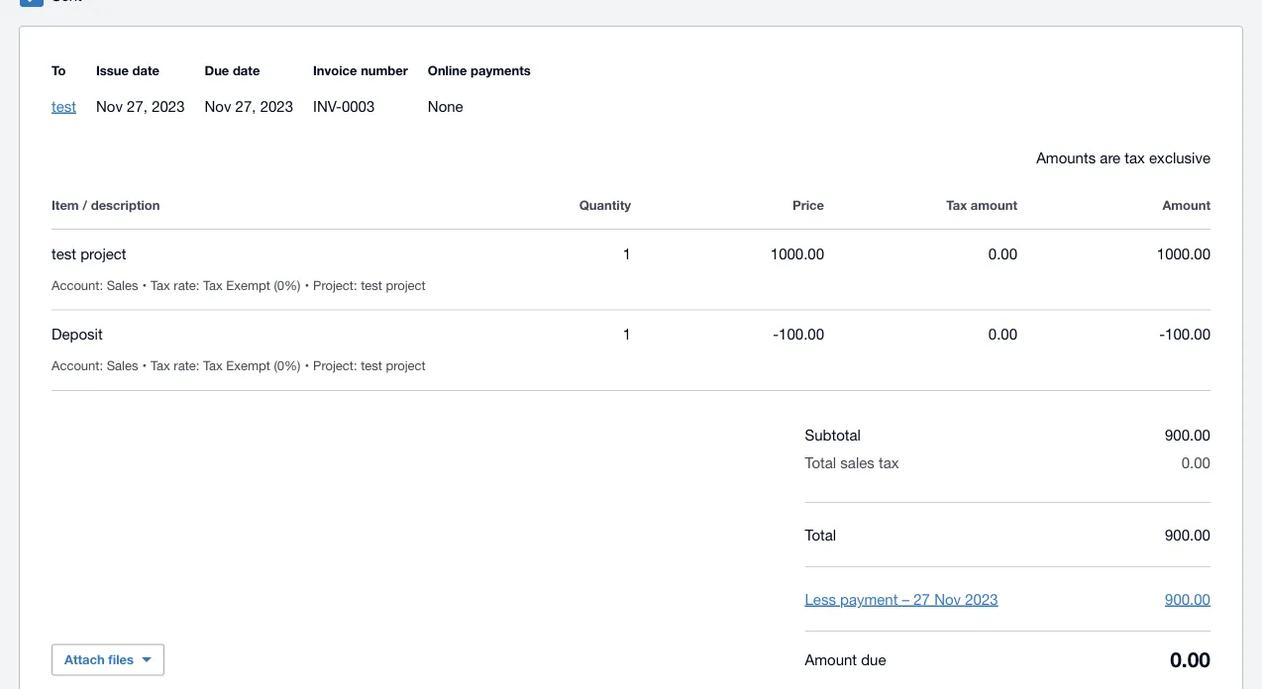 Task type: describe. For each thing, give the bounding box(es) containing it.
nov for issue
[[96, 98, 123, 115]]

rate for deposit
[[174, 359, 196, 374]]

project for deposit
[[313, 359, 354, 374]]

–
[[903, 591, 910, 609]]

exempt for test project
[[226, 278, 270, 293]]

27
[[914, 591, 931, 609]]

1 for -100.00
[[623, 326, 631, 343]]

1 1000.00 cell from the left
[[631, 242, 825, 266]]

row containing deposit
[[52, 311, 1211, 392]]

none
[[428, 98, 464, 115]]

amount column header
[[1018, 194, 1211, 218]]

invoice
[[313, 63, 357, 78]]

tax amount
[[947, 198, 1018, 213]]

3 900.00 from the top
[[1166, 591, 1211, 609]]

nov 27, 2023 for due date
[[205, 98, 293, 115]]

subtotal
[[805, 427, 861, 444]]

project inside cell
[[80, 245, 126, 263]]

2 horizontal spatial 2023
[[966, 591, 999, 609]]

issue
[[96, 63, 129, 78]]

total for total sales tax
[[805, 454, 837, 472]]

row for sales
[[52, 230, 1211, 311]]

sales for test project
[[107, 278, 138, 293]]

tax inside column header
[[947, 198, 968, 213]]

payment
[[841, 591, 898, 609]]

number
[[361, 63, 408, 78]]

0.00 cell for 1000.00
[[825, 242, 1018, 266]]

sales
[[841, 454, 875, 472]]

1 - from the left
[[773, 326, 779, 343]]

sales for deposit
[[107, 359, 138, 374]]

attach files button
[[52, 645, 165, 677]]

quantity
[[580, 198, 631, 213]]

to
[[52, 63, 66, 78]]

inv-0003
[[313, 98, 375, 115]]

account for deposit
[[52, 359, 100, 374]]

item / description column header
[[52, 194, 438, 218]]

description
[[91, 198, 160, 213]]

quantity column header
[[438, 194, 631, 218]]

project for test project
[[313, 278, 354, 293]]

1 for 1000.00
[[623, 245, 631, 263]]

table containing test project
[[52, 170, 1211, 392]]

due
[[205, 63, 229, 78]]

1000.00 for second the 1000.00 cell from the right
[[771, 245, 825, 263]]

2 horizontal spatial nov
[[935, 591, 962, 609]]

online
[[428, 63, 467, 78]]

row group containing test project
[[52, 229, 1211, 392]]

2023 for issue date
[[152, 98, 185, 115]]

less
[[805, 591, 836, 609]]

27, for due
[[236, 98, 256, 115]]

900.00 for total
[[1166, 527, 1211, 544]]

price column header
[[631, 194, 825, 218]]

deposit cell
[[52, 323, 438, 347]]

100.00 for first -100.00 cell from the right
[[1166, 326, 1211, 343]]

online payments
[[428, 63, 531, 78]]

0003
[[342, 98, 375, 115]]

less payment – 27 nov 2023
[[805, 591, 999, 609]]

tax for sales
[[879, 454, 900, 472]]

2 -100.00 cell from the left
[[1018, 323, 1211, 347]]

total for total
[[805, 527, 837, 544]]

amount for amount
[[1163, 198, 1211, 213]]

amounts are tax exclusive
[[1037, 149, 1211, 167]]

issue date
[[96, 63, 160, 78]]

due date
[[205, 63, 260, 78]]

100.00 for first -100.00 cell from left
[[779, 326, 825, 343]]

tax amount column header
[[825, 194, 1018, 218]]

2 1000.00 cell from the left
[[1018, 242, 1211, 266]]

are
[[1101, 149, 1121, 167]]



Task type: locate. For each thing, give the bounding box(es) containing it.
1 vertical spatial rate
[[174, 359, 196, 374]]

amount
[[971, 198, 1018, 213]]

2 exempt from the top
[[226, 359, 270, 374]]

test inside 'test project' cell
[[52, 245, 76, 263]]

nov for due
[[205, 98, 231, 115]]

1 tax rate : tax exempt (0%) from the top
[[151, 278, 301, 293]]

1 (0%) from the top
[[274, 278, 301, 293]]

2023 right 27
[[966, 591, 999, 609]]

2 project : test project from the top
[[313, 359, 426, 374]]

tax rate : tax exempt (0%) down 'test project' cell
[[151, 278, 301, 293]]

item / description
[[52, 198, 160, 213]]

2 nov 27, 2023 from the left
[[205, 98, 293, 115]]

2 0.00 cell from the top
[[825, 323, 1018, 347]]

project down deposit cell
[[313, 359, 354, 374]]

payments
[[471, 63, 531, 78]]

tax rate : tax exempt (0%) for test project
[[151, 278, 301, 293]]

-100.00
[[773, 326, 825, 343], [1160, 326, 1211, 343]]

0 horizontal spatial nov
[[96, 98, 123, 115]]

exempt down 'test project' cell
[[226, 278, 270, 293]]

2 total from the top
[[805, 527, 837, 544]]

tax rate : tax exempt (0%)
[[151, 278, 301, 293], [151, 359, 301, 374]]

1 total from the top
[[805, 454, 837, 472]]

0 horizontal spatial -100.00 cell
[[631, 323, 825, 347]]

nov
[[96, 98, 123, 115], [205, 98, 231, 115], [935, 591, 962, 609]]

0 horizontal spatial 27,
[[127, 98, 148, 115]]

0 vertical spatial 900.00
[[1166, 427, 1211, 444]]

1 project from the top
[[313, 278, 354, 293]]

row containing item / description
[[52, 194, 1211, 229]]

nov down due
[[205, 98, 231, 115]]

/
[[83, 198, 87, 213]]

2023
[[152, 98, 185, 115], [260, 98, 293, 115], [966, 591, 999, 609]]

2 date from the left
[[233, 63, 260, 78]]

1 1 cell from the top
[[438, 242, 631, 266]]

1 vertical spatial total
[[805, 527, 837, 544]]

rate for test project
[[174, 278, 196, 293]]

due
[[862, 652, 887, 669]]

account for test project
[[52, 278, 100, 293]]

0 vertical spatial account
[[52, 278, 100, 293]]

2 account : sales from the top
[[52, 359, 138, 374]]

1 horizontal spatial 2023
[[260, 98, 293, 115]]

1 account : sales from the top
[[52, 278, 138, 293]]

0 vertical spatial 1 cell
[[438, 242, 631, 266]]

3 row from the top
[[52, 311, 1211, 392]]

exclusive
[[1150, 149, 1211, 167]]

100.00
[[779, 326, 825, 343], [1166, 326, 1211, 343]]

1 vertical spatial account : sales
[[52, 359, 138, 374]]

exempt
[[226, 278, 270, 293], [226, 359, 270, 374]]

0 horizontal spatial -
[[773, 326, 779, 343]]

total
[[805, 454, 837, 472], [805, 527, 837, 544]]

1 vertical spatial project : test project
[[313, 359, 426, 374]]

1000.00 cell down amount column header
[[1018, 242, 1211, 266]]

1 horizontal spatial amount
[[1163, 198, 1211, 213]]

tax right are
[[1125, 149, 1146, 167]]

900.00 for subtotal
[[1166, 427, 1211, 444]]

1 vertical spatial 0.00 cell
[[825, 323, 1018, 347]]

2 vertical spatial 900.00
[[1166, 591, 1211, 609]]

1 vertical spatial amount
[[805, 652, 857, 669]]

cell
[[52, 278, 151, 293], [151, 278, 313, 293], [313, 278, 434, 293], [52, 359, 151, 374], [151, 359, 313, 374], [313, 359, 434, 374]]

rate down deposit cell
[[174, 359, 196, 374]]

1 vertical spatial 900.00
[[1166, 527, 1211, 544]]

files
[[108, 653, 134, 669]]

2 vertical spatial project
[[386, 359, 426, 374]]

account down deposit
[[52, 359, 100, 374]]

amount due
[[805, 652, 887, 669]]

account : sales down test project
[[52, 278, 138, 293]]

total sales tax
[[805, 454, 900, 472]]

item
[[52, 198, 79, 213]]

2 27, from the left
[[236, 98, 256, 115]]

2 -100.00 from the left
[[1160, 326, 1211, 343]]

tax for are
[[1125, 149, 1146, 167]]

0.00 cell for -100.00
[[825, 323, 1018, 347]]

amount for amount due
[[805, 652, 857, 669]]

0 vertical spatial exempt
[[226, 278, 270, 293]]

1 vertical spatial tax rate : tax exempt (0%)
[[151, 359, 301, 374]]

0.00 cell
[[825, 242, 1018, 266], [825, 323, 1018, 347]]

row containing test project
[[52, 230, 1211, 311]]

nov 27, 2023
[[96, 98, 185, 115], [205, 98, 293, 115]]

-100.00 for first -100.00 cell from left
[[773, 326, 825, 343]]

sales
[[107, 278, 138, 293], [107, 359, 138, 374]]

project : test project for deposit
[[313, 359, 426, 374]]

2 tax rate : tax exempt (0%) from the top
[[151, 359, 301, 374]]

0 vertical spatial project
[[80, 245, 126, 263]]

2 1 cell from the top
[[438, 323, 631, 347]]

project for deposit
[[386, 359, 426, 374]]

2 sales from the top
[[107, 359, 138, 374]]

1 0.00 cell from the top
[[825, 242, 1018, 266]]

0 vertical spatial account : sales
[[52, 278, 138, 293]]

2 100.00 from the left
[[1166, 326, 1211, 343]]

1 horizontal spatial -100.00
[[1160, 326, 1211, 343]]

27, for issue
[[127, 98, 148, 115]]

project : test project for test project
[[313, 278, 426, 293]]

2 - from the left
[[1160, 326, 1166, 343]]

1 cell for 1000.00
[[438, 242, 631, 266]]

900.00
[[1166, 427, 1211, 444], [1166, 527, 1211, 544], [1166, 591, 1211, 609]]

rate
[[174, 278, 196, 293], [174, 359, 196, 374]]

1 vertical spatial account
[[52, 359, 100, 374]]

0 vertical spatial project
[[313, 278, 354, 293]]

project down 'test project' cell
[[313, 278, 354, 293]]

2 account from the top
[[52, 359, 100, 374]]

project for test project
[[386, 278, 426, 293]]

2 (0%) from the top
[[274, 359, 301, 374]]

date right due
[[233, 63, 260, 78]]

1 horizontal spatial 1000.00
[[1158, 245, 1211, 263]]

rate down 'test project' cell
[[174, 278, 196, 293]]

0 horizontal spatial tax
[[879, 454, 900, 472]]

project
[[80, 245, 126, 263], [386, 278, 426, 293], [386, 359, 426, 374]]

amount inside column header
[[1163, 198, 1211, 213]]

0 vertical spatial 0.00 cell
[[825, 242, 1018, 266]]

2 row from the top
[[52, 230, 1211, 311]]

-
[[773, 326, 779, 343], [1160, 326, 1166, 343]]

900.00 link
[[1166, 591, 1211, 609]]

test project
[[52, 245, 126, 263]]

table
[[52, 170, 1211, 392]]

1 nov 27, 2023 from the left
[[96, 98, 185, 115]]

attach files
[[64, 653, 134, 669]]

27, down "due date"
[[236, 98, 256, 115]]

1000.00 cell
[[631, 242, 825, 266], [1018, 242, 1211, 266]]

:
[[100, 278, 103, 293], [196, 278, 200, 293], [354, 278, 357, 293], [100, 359, 103, 374], [196, 359, 200, 374], [354, 359, 357, 374]]

nov 27, 2023 down issue date on the top left of page
[[96, 98, 185, 115]]

0.00
[[989, 245, 1018, 263], [989, 326, 1018, 343], [1182, 454, 1211, 472], [1171, 648, 1211, 673]]

2 900.00 from the top
[[1166, 527, 1211, 544]]

1 vertical spatial exempt
[[226, 359, 270, 374]]

project
[[313, 278, 354, 293], [313, 359, 354, 374]]

1 -100.00 from the left
[[773, 326, 825, 343]]

1 1000.00 from the left
[[771, 245, 825, 263]]

0 horizontal spatial 1000.00
[[771, 245, 825, 263]]

exempt for deposit
[[226, 359, 270, 374]]

(0%) down deposit cell
[[274, 359, 301, 374]]

1 horizontal spatial date
[[233, 63, 260, 78]]

1 vertical spatial project
[[386, 278, 426, 293]]

amount left due
[[805, 652, 857, 669]]

date
[[132, 63, 160, 78], [233, 63, 260, 78]]

tax rate : tax exempt (0%) for deposit
[[151, 359, 301, 374]]

0 horizontal spatial amount
[[805, 652, 857, 669]]

account : sales for deposit
[[52, 359, 138, 374]]

1000.00 down price
[[771, 245, 825, 263]]

0 vertical spatial total
[[805, 454, 837, 472]]

0 horizontal spatial 2023
[[152, 98, 185, 115]]

1 horizontal spatial -100.00 cell
[[1018, 323, 1211, 347]]

nov 27, 2023 down "due date"
[[205, 98, 293, 115]]

1 rate from the top
[[174, 278, 196, 293]]

account : sales for test project
[[52, 278, 138, 293]]

1 horizontal spatial 100.00
[[1166, 326, 1211, 343]]

(0%) for test project
[[274, 278, 301, 293]]

1 1 from the top
[[623, 245, 631, 263]]

1000.00
[[771, 245, 825, 263], [1158, 245, 1211, 263]]

1
[[623, 245, 631, 263], [623, 326, 631, 343]]

invoice number
[[313, 63, 408, 78]]

0 vertical spatial tax rate : tax exempt (0%)
[[151, 278, 301, 293]]

nov right 27
[[935, 591, 962, 609]]

test
[[52, 98, 76, 115], [52, 245, 76, 263], [361, 278, 382, 293], [361, 359, 382, 374]]

row for -100.00
[[52, 194, 1211, 229]]

account down test project
[[52, 278, 100, 293]]

date for due date
[[233, 63, 260, 78]]

27, down issue date on the top left of page
[[127, 98, 148, 115]]

account : sales down deposit
[[52, 359, 138, 374]]

account
[[52, 278, 100, 293], [52, 359, 100, 374]]

1 -100.00 cell from the left
[[631, 323, 825, 347]]

2 1000.00 from the left
[[1158, 245, 1211, 263]]

0 horizontal spatial nov 27, 2023
[[96, 98, 185, 115]]

date right issue
[[132, 63, 160, 78]]

1 27, from the left
[[127, 98, 148, 115]]

1 vertical spatial 1
[[623, 326, 631, 343]]

(0%)
[[274, 278, 301, 293], [274, 359, 301, 374]]

1 vertical spatial 1 cell
[[438, 323, 631, 347]]

1 exempt from the top
[[226, 278, 270, 293]]

1 horizontal spatial 27,
[[236, 98, 256, 115]]

2 1 from the top
[[623, 326, 631, 343]]

0 vertical spatial project : test project
[[313, 278, 426, 293]]

1 horizontal spatial 1000.00 cell
[[1018, 242, 1211, 266]]

0 vertical spatial 1
[[623, 245, 631, 263]]

0 vertical spatial rate
[[174, 278, 196, 293]]

1 sales from the top
[[107, 278, 138, 293]]

1 horizontal spatial nov 27, 2023
[[205, 98, 293, 115]]

project : test project
[[313, 278, 426, 293], [313, 359, 426, 374]]

deposit
[[52, 326, 103, 343]]

1000.00 down amount column header
[[1158, 245, 1211, 263]]

0 vertical spatial amount
[[1163, 198, 1211, 213]]

0 vertical spatial (0%)
[[274, 278, 301, 293]]

1 vertical spatial sales
[[107, 359, 138, 374]]

1 vertical spatial project
[[313, 359, 354, 374]]

0 horizontal spatial 100.00
[[779, 326, 825, 343]]

-100.00 cell
[[631, 323, 825, 347], [1018, 323, 1211, 347]]

row group
[[52, 229, 1211, 392]]

1 row from the top
[[52, 194, 1211, 229]]

nov down issue
[[96, 98, 123, 115]]

attach
[[64, 653, 105, 669]]

0 vertical spatial sales
[[107, 278, 138, 293]]

exempt down deposit cell
[[226, 359, 270, 374]]

1000.00 for 1st the 1000.00 cell from the right
[[1158, 245, 1211, 263]]

1000.00 cell down price column header
[[631, 242, 825, 266]]

total up the less
[[805, 527, 837, 544]]

tax
[[947, 198, 968, 213], [151, 278, 170, 293], [203, 278, 223, 293], [151, 359, 170, 374], [203, 359, 223, 374]]

amount down exclusive
[[1163, 198, 1211, 213]]

2023 left inv-
[[260, 98, 293, 115]]

2023 for due date
[[260, 98, 293, 115]]

1 900.00 from the top
[[1166, 427, 1211, 444]]

2 project from the top
[[313, 359, 354, 374]]

price
[[793, 198, 825, 213]]

0 vertical spatial tax
[[1125, 149, 1146, 167]]

tax rate : tax exempt (0%) down deposit cell
[[151, 359, 301, 374]]

1 project : test project from the top
[[313, 278, 426, 293]]

amounts
[[1037, 149, 1096, 167]]

1 cell
[[438, 242, 631, 266], [438, 323, 631, 347]]

tax
[[1125, 149, 1146, 167], [879, 454, 900, 472]]

2023 down issue date on the top left of page
[[152, 98, 185, 115]]

0 horizontal spatial 1000.00 cell
[[631, 242, 825, 266]]

1 horizontal spatial -
[[1160, 326, 1166, 343]]

test project cell
[[52, 242, 438, 266]]

1 horizontal spatial nov
[[205, 98, 231, 115]]

27,
[[127, 98, 148, 115], [236, 98, 256, 115]]

1 cell for -100.00
[[438, 323, 631, 347]]

row
[[52, 194, 1211, 229], [52, 230, 1211, 311], [52, 311, 1211, 392]]

tax right sales
[[879, 454, 900, 472]]

date for issue date
[[132, 63, 160, 78]]

0 horizontal spatial -100.00
[[773, 326, 825, 343]]

test link
[[52, 98, 76, 115]]

1 100.00 from the left
[[779, 326, 825, 343]]

1 horizontal spatial tax
[[1125, 149, 1146, 167]]

amount
[[1163, 198, 1211, 213], [805, 652, 857, 669]]

1 vertical spatial tax
[[879, 454, 900, 472]]

(0%) for deposit
[[274, 359, 301, 374]]

1 date from the left
[[132, 63, 160, 78]]

(0%) down 'test project' cell
[[274, 278, 301, 293]]

inv-
[[313, 98, 342, 115]]

nov 27, 2023 for issue date
[[96, 98, 185, 115]]

2 rate from the top
[[174, 359, 196, 374]]

1 account from the top
[[52, 278, 100, 293]]

-100.00 for first -100.00 cell from the right
[[1160, 326, 1211, 343]]

1 vertical spatial (0%)
[[274, 359, 301, 374]]

0 horizontal spatial date
[[132, 63, 160, 78]]

account : sales
[[52, 278, 138, 293], [52, 359, 138, 374]]

total down subtotal
[[805, 454, 837, 472]]



Task type: vqa. For each thing, say whether or not it's contained in the screenshot.


